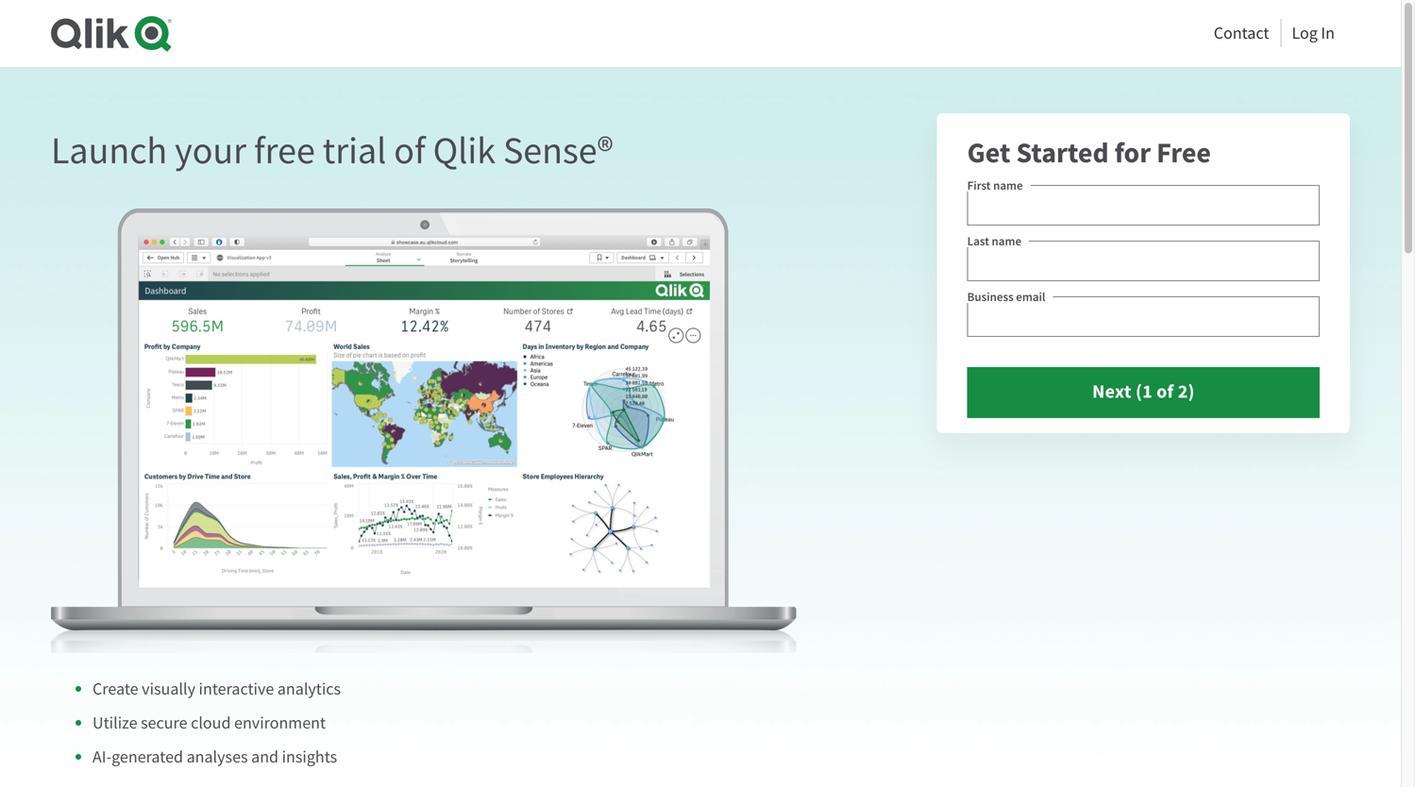 Task type: vqa. For each thing, say whether or not it's contained in the screenshot.
"Name" corresponding to First name
yes



Task type: locate. For each thing, give the bounding box(es) containing it.
name right last
[[992, 233, 1022, 249]]

in
[[1321, 22, 1335, 44]]

Business email text field
[[967, 297, 1320, 337]]

free
[[1157, 134, 1211, 172]]

ai-generated analyses and insights
[[93, 746, 337, 768]]

1 vertical spatial name
[[992, 233, 1022, 249]]

contact
[[1214, 22, 1269, 44]]

get
[[967, 134, 1011, 172]]

launch your free trial of qlik sense®
[[51, 127, 613, 175]]

name
[[993, 178, 1023, 194], [992, 233, 1022, 249]]

insights
[[282, 746, 337, 768]]

None submit
[[967, 367, 1320, 418]]

email
[[1016, 289, 1046, 305]]

trial
[[323, 127, 386, 175]]

sense®
[[503, 127, 613, 175]]

0 vertical spatial name
[[993, 178, 1023, 194]]

free
[[254, 127, 315, 175]]

first
[[967, 178, 991, 194]]

get started for free
[[967, 134, 1211, 172]]

last
[[967, 233, 989, 249]]

qlik
[[433, 127, 496, 175]]

name right the first
[[993, 178, 1023, 194]]

interactive
[[199, 679, 274, 700]]

utilize
[[93, 713, 137, 734]]

and
[[251, 746, 279, 768]]

your
[[175, 127, 246, 175]]

contact link
[[1214, 17, 1269, 48]]

environment
[[234, 713, 326, 734]]

create visually interactive analytics
[[93, 679, 341, 700]]

name for last name
[[992, 233, 1022, 249]]



Task type: describe. For each thing, give the bounding box(es) containing it.
analytics
[[277, 679, 341, 700]]

go to the home page. image
[[51, 15, 172, 52]]

started
[[1016, 134, 1109, 172]]

log in
[[1292, 22, 1335, 44]]

business email
[[967, 289, 1046, 305]]

visually
[[142, 679, 195, 700]]

log
[[1292, 22, 1318, 44]]

cloud
[[191, 713, 231, 734]]

launch
[[51, 127, 167, 175]]

business
[[967, 289, 1014, 305]]

First name text field
[[967, 185, 1320, 226]]

generated
[[112, 746, 183, 768]]

first name
[[967, 178, 1023, 194]]

Last name text field
[[967, 241, 1320, 281]]

ai-
[[93, 746, 112, 768]]

log in link
[[1292, 17, 1335, 48]]

of
[[394, 127, 426, 175]]

analyses
[[187, 746, 248, 768]]

utilize secure cloud environment
[[93, 713, 326, 734]]

create
[[93, 679, 138, 700]]

last name
[[967, 233, 1022, 249]]

for
[[1115, 134, 1151, 172]]

name for first name
[[993, 178, 1023, 194]]

secure
[[141, 713, 187, 734]]



